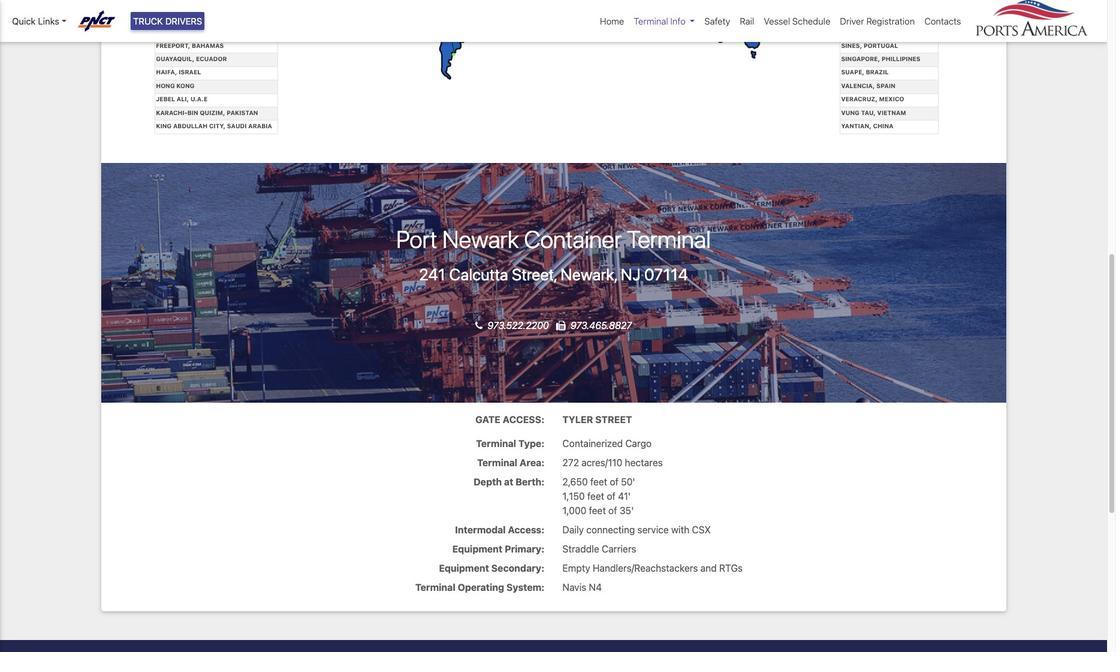 Task type: describe. For each thing, give the bounding box(es) containing it.
equipment for equipment primary:
[[452, 544, 502, 554]]

0 vertical spatial of
[[610, 476, 619, 487]]

daily connecting service with csx
[[563, 524, 711, 535]]

shanghai, china
[[841, 15, 899, 22]]

phillipines
[[882, 55, 920, 62]]

yantian, china
[[841, 122, 894, 129]]

50'
[[621, 476, 635, 487]]

shekou, china
[[841, 28, 891, 35]]

2,650
[[563, 476, 588, 487]]

vung
[[841, 109, 860, 116]]

terminal operating system:
[[415, 582, 545, 593]]

china for shekou, china
[[871, 28, 891, 35]]

king abdullah city, saudi arabia
[[156, 122, 272, 129]]

primary:
[[505, 544, 545, 554]]

2,650 feet of 50' 1,150 feet of 41' 1,000 feet of 35'
[[563, 476, 635, 516]]

container
[[524, 225, 622, 253]]

ecuador
[[196, 55, 227, 62]]

pakistan
[[227, 109, 258, 116]]

terminal for operating
[[415, 582, 455, 593]]

973.522.2200
[[488, 320, 551, 331]]

intermodal access:
[[455, 524, 545, 535]]

vung tau, vietnam
[[841, 109, 906, 116]]

valencia,
[[841, 82, 875, 89]]

quizim,
[[200, 109, 225, 116]]

acres/110
[[582, 457, 622, 468]]

berth:
[[516, 476, 545, 487]]

felixstowe, united kingdom
[[156, 28, 255, 35]]

durban, south africa
[[156, 15, 234, 22]]

0 vertical spatial feet
[[590, 476, 607, 487]]

china for yantian, china
[[873, 122, 894, 129]]

arabia
[[248, 122, 272, 129]]

tau,
[[861, 109, 876, 116]]

operating
[[458, 582, 504, 593]]

empty
[[563, 563, 590, 574]]

ali,
[[177, 95, 189, 103]]

durban,
[[156, 15, 185, 22]]

272
[[563, 457, 579, 468]]

depth at berth:
[[474, 476, 545, 487]]

newark,
[[561, 265, 617, 284]]

sines, portugal
[[841, 42, 898, 49]]

terminal info
[[634, 16, 686, 26]]

bin
[[187, 109, 198, 116]]

truck drivers link
[[131, 12, 205, 30]]

service
[[637, 524, 669, 535]]

driver registration
[[840, 16, 915, 26]]

tyler
[[563, 414, 593, 425]]

driver
[[840, 16, 864, 26]]

terminal area:
[[477, 457, 545, 468]]

csx
[[692, 524, 711, 535]]

guayaquil, ecuador
[[156, 55, 227, 62]]

quick links
[[12, 16, 59, 26]]

system:
[[506, 582, 545, 593]]

241
[[419, 265, 446, 284]]

empty handlers/reachstackers and rtgs
[[563, 563, 743, 574]]

973.465.8827
[[571, 320, 632, 331]]

schedule
[[792, 16, 830, 26]]

terminal for area:
[[477, 457, 517, 468]]

rail
[[740, 16, 754, 26]]

truck drivers
[[133, 16, 202, 26]]

haifa,
[[156, 69, 177, 76]]

city,
[[209, 122, 225, 129]]

newark
[[442, 225, 519, 253]]

port newark container terminal
[[396, 225, 711, 253]]

hong
[[156, 82, 175, 89]]

type:
[[518, 438, 545, 449]]

at
[[504, 476, 513, 487]]

2 vertical spatial of
[[608, 505, 617, 516]]

access: for gate access:
[[503, 414, 545, 425]]

tyler street
[[563, 414, 632, 425]]

street,
[[512, 265, 557, 284]]

terminal info link
[[629, 10, 700, 33]]

suape,
[[841, 69, 864, 76]]

truck
[[133, 16, 163, 26]]

1,000
[[563, 505, 586, 516]]

intermodal
[[455, 524, 506, 535]]

bahamas
[[192, 42, 224, 49]]

registration
[[866, 16, 915, 26]]

singapore,
[[841, 55, 880, 62]]

kingdom
[[225, 28, 255, 35]]

links
[[38, 16, 59, 26]]



Task type: vqa. For each thing, say whether or not it's contained in the screenshot.
the Haifa, at the top left
yes



Task type: locate. For each thing, give the bounding box(es) containing it.
terminal for info
[[634, 16, 668, 26]]

sines,
[[841, 42, 862, 49]]

navis
[[563, 582, 586, 593]]

safety link
[[700, 10, 735, 33]]

quick
[[12, 16, 36, 26]]

terminal for type:
[[476, 438, 516, 449]]

veracruz,
[[841, 95, 878, 103]]

driver registration link
[[835, 10, 920, 33]]

35'
[[620, 505, 634, 516]]

vessel schedule
[[764, 16, 830, 26]]

valencia, spain
[[841, 82, 896, 89]]

hectares
[[625, 457, 663, 468]]

equipment up terminal operating system:
[[439, 563, 489, 574]]

terminal left operating
[[415, 582, 455, 593]]

saudi
[[227, 122, 247, 129]]

quick links link
[[12, 14, 66, 28]]

china up shekou, china
[[879, 15, 899, 22]]

terminal up the depth
[[477, 457, 517, 468]]

jebel
[[156, 95, 175, 103]]

272 acres/110 hectares
[[563, 457, 663, 468]]

straddle
[[563, 544, 599, 554]]

0 vertical spatial china
[[879, 15, 899, 22]]

depth
[[474, 476, 502, 487]]

0 vertical spatial access:
[[503, 414, 545, 425]]

connecting
[[586, 524, 635, 535]]

terminal left 'info'
[[634, 16, 668, 26]]

navis n4
[[563, 582, 602, 593]]

rail image
[[338, 0, 769, 84]]

jebel ali, u.a.e
[[156, 95, 208, 103]]

equipment primary:
[[452, 544, 545, 554]]

china down driver registration
[[871, 28, 891, 35]]

yantian,
[[841, 122, 872, 129]]

07114
[[644, 265, 688, 284]]

terminal up 07114
[[627, 225, 711, 253]]

suape, brazil
[[841, 69, 889, 76]]

1 vertical spatial access:
[[508, 524, 545, 535]]

china
[[879, 15, 899, 22], [871, 28, 891, 35], [873, 122, 894, 129]]

1,150
[[563, 491, 585, 502]]

israel
[[179, 69, 201, 76]]

feet right 1,000
[[589, 505, 606, 516]]

carriers
[[602, 544, 636, 554]]

and
[[700, 563, 717, 574]]

info
[[670, 16, 686, 26]]

241 calcutta street,                         newark, nj 07114
[[419, 265, 688, 284]]

rail link
[[735, 10, 759, 33]]

containerized
[[563, 438, 623, 449]]

secondary:
[[491, 563, 545, 574]]

terminal
[[634, 16, 668, 26], [627, 225, 711, 253], [476, 438, 516, 449], [477, 457, 517, 468], [415, 582, 455, 593]]

guayaquil,
[[156, 55, 194, 62]]

access: for intermodal access:
[[508, 524, 545, 535]]

with
[[671, 524, 689, 535]]

brazil
[[866, 69, 889, 76]]

equipment for equipment secondary:
[[439, 563, 489, 574]]

contacts link
[[920, 10, 966, 33]]

1 vertical spatial equipment
[[439, 563, 489, 574]]

feet down acres/110
[[590, 476, 607, 487]]

feet right 1,150
[[587, 491, 604, 502]]

1 vertical spatial china
[[871, 28, 891, 35]]

veracruz, mexico
[[841, 95, 904, 103]]

freeport,
[[156, 42, 190, 49]]

of left 35'
[[608, 505, 617, 516]]

rtgs
[[719, 563, 743, 574]]

mexico
[[879, 95, 904, 103]]

equipment
[[452, 544, 502, 554], [439, 563, 489, 574]]

access: up type:
[[503, 414, 545, 425]]

straddle carriers
[[563, 544, 636, 554]]

abdullah
[[173, 122, 208, 129]]

terminal type:
[[476, 438, 545, 449]]

2 vertical spatial china
[[873, 122, 894, 129]]

access: up primary:
[[508, 524, 545, 535]]

street
[[595, 414, 632, 425]]

of left 50'
[[610, 476, 619, 487]]

access:
[[503, 414, 545, 425], [508, 524, 545, 535]]

vessel
[[764, 16, 790, 26]]

terminal up terminal area:
[[476, 438, 516, 449]]

kong
[[176, 82, 195, 89]]

calcutta
[[449, 265, 508, 284]]

equipment down intermodal
[[452, 544, 502, 554]]

china for shanghai, china
[[879, 15, 899, 22]]

spain
[[877, 82, 896, 89]]

daily
[[563, 524, 584, 535]]

u.a.e
[[191, 95, 208, 103]]

shekou,
[[841, 28, 869, 35]]

portugal
[[864, 42, 898, 49]]

china down vietnam
[[873, 122, 894, 129]]

1 vertical spatial of
[[607, 491, 616, 502]]

vessel schedule link
[[759, 10, 835, 33]]

home
[[600, 16, 624, 26]]

home link
[[595, 10, 629, 33]]

0 vertical spatial equipment
[[452, 544, 502, 554]]

haifa, israel
[[156, 69, 201, 76]]

contacts
[[925, 16, 961, 26]]

of left 41'
[[607, 491, 616, 502]]

hong kong
[[156, 82, 195, 89]]

2 vertical spatial feet
[[589, 505, 606, 516]]

1 vertical spatial feet
[[587, 491, 604, 502]]

karachi-
[[156, 109, 187, 116]]

freeport, bahamas
[[156, 42, 224, 49]]

area:
[[520, 457, 545, 468]]



